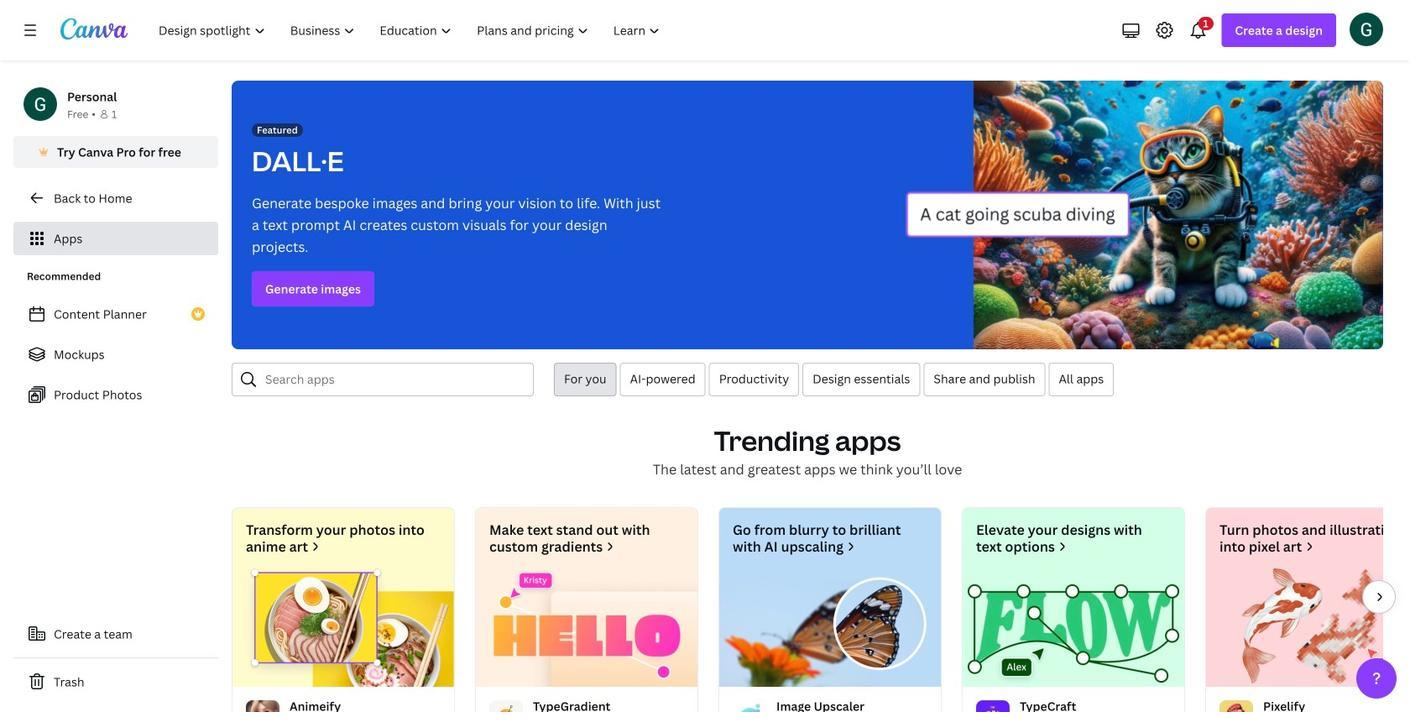 Task type: vqa. For each thing, say whether or not it's contained in the screenshot.
An image with a cursor next to a text box containing the prompt "A cat going scuba diving" to generate an image. The generated image of a cat doing scuba diving is behind the text box.
yes



Task type: locate. For each thing, give the bounding box(es) containing it.
top level navigation element
[[148, 13, 675, 47]]

image upscaler image
[[720, 569, 941, 687]]

list
[[13, 297, 218, 411]]

typecraft image
[[963, 569, 1185, 687]]

pixelify image
[[1207, 569, 1411, 687]]



Task type: describe. For each thing, give the bounding box(es) containing it.
greg robinson image
[[1350, 12, 1384, 46]]

Input field to search for apps search field
[[265, 364, 523, 396]]

typegradient image
[[476, 569, 698, 687]]

animeify image
[[233, 569, 454, 687]]

an image with a cursor next to a text box containing the prompt "a cat going scuba diving" to generate an image. the generated image of a cat doing scuba diving is behind the text box. image
[[906, 81, 1384, 349]]



